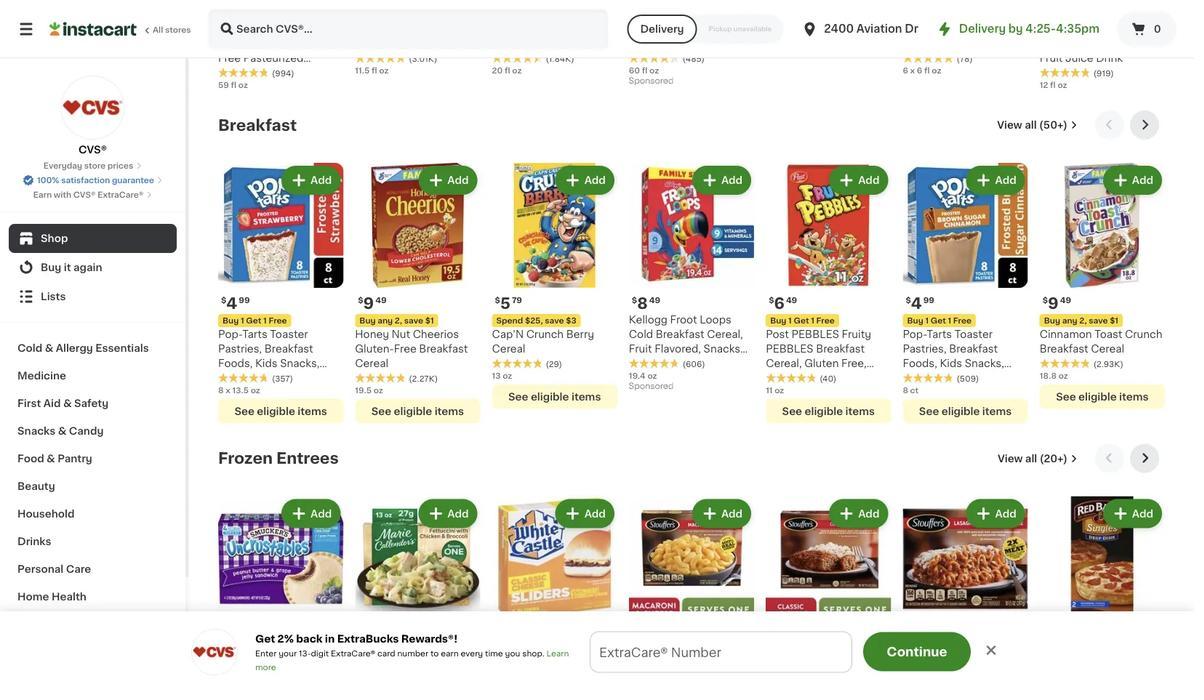 Task type: locate. For each thing, give the bounding box(es) containing it.
simply
[[218, 24, 253, 34], [355, 24, 390, 34]]

see for pop-tarts toaster pastries, breakfast foods, kids snacks, frosted strawberry
[[235, 407, 255, 417]]

0 horizontal spatial vitamin
[[654, 359, 692, 369]]

simply up 'natural' on the top left
[[355, 24, 390, 34]]

1 horizontal spatial spend $30, save $3
[[771, 651, 851, 659]]

every
[[461, 650, 483, 658]]

enter your 13-digit extracare® card number to earn every time you shop.
[[255, 650, 547, 658]]

1 horizontal spatial classic
[[819, 664, 856, 674]]

minute maid apple juice with vitamin c, fruit juice drink
[[1040, 24, 1149, 63]]

0 horizontal spatial cold
[[17, 343, 42, 354]]

1 all from the top
[[1026, 120, 1037, 130]]

delivery by 4:25-4:35pm
[[960, 24, 1100, 34]]

minute for made
[[492, 24, 528, 34]]

x for dole 100% pineapple juice
[[911, 66, 916, 74]]

2 crunch from the left
[[1126, 330, 1163, 340]]

breakfast up free,
[[817, 344, 865, 355]]

classic down the you
[[492, 664, 530, 674]]

sponsored badge image down the 19.4 oz on the bottom
[[629, 383, 673, 391]]

& inside stouffer's macaroni & cheese frozen meal
[[732, 664, 740, 674]]

1 horizontal spatial with
[[1002, 664, 1025, 674]]

stouffer's for cheese
[[629, 664, 679, 674]]

tarts up strawberry
[[242, 330, 268, 340]]

9 up honey
[[364, 296, 374, 311]]

product group containing 8
[[629, 163, 755, 395]]

breakfast up (509)
[[950, 344, 999, 355]]

eligible down (2.27k)
[[394, 407, 432, 417]]

oz right 12
[[1058, 81, 1068, 89]]

c, inside kellogg froot loops cold breakfast cereal, fruit flavored, snacks with vitamin c, original
[[695, 359, 705, 369]]

0 vertical spatial cereal,
[[708, 330, 744, 340]]

0 vertical spatial extracare®
[[98, 191, 144, 199]]

tarts for pop-tarts toaster pastries, breakfast foods, kids snacks, frosted strawberry
[[242, 330, 268, 340]]

1 horizontal spatial maid
[[1079, 24, 1104, 34]]

see eligible items button down (357)
[[218, 399, 344, 424]]

2 2, from the left
[[1080, 317, 1088, 325]]

1 buy any 2, save $1 from the left
[[360, 317, 434, 325]]

1 horizontal spatial foods,
[[903, 359, 938, 369]]

kids up (357)
[[255, 359, 278, 369]]

1 vertical spatial 79
[[512, 297, 522, 305]]

sliders,
[[560, 649, 598, 659]]

cold down kellogg
[[629, 330, 654, 340]]

1 maid from the left
[[530, 24, 556, 34]]

0 horizontal spatial $ 9 49
[[358, 296, 387, 311]]

cheese
[[532, 664, 572, 674], [629, 678, 669, 685]]

items for post pebbles fruity pebbles breakfast cereal, gluten free, kids snacks, small cereal box
[[846, 407, 875, 417]]

0 horizontal spatial $1
[[426, 317, 434, 325]]

foods, inside the "pop-tarts toaster pastries, breakfast foods, kids snacks, frosted brown sugar cinnamon"
[[903, 359, 938, 369]]

in
[[325, 634, 335, 644]]

with right lasagna
[[1002, 664, 1025, 674]]

•
[[688, 648, 693, 660]]

with inside minute maid apple juice with vitamin c, fruit juice drink
[[1071, 39, 1094, 49]]

& inside cold & allergy essentials link
[[45, 343, 53, 354]]

breakfast up flavored,
[[656, 330, 705, 340]]

1 horizontal spatial buy 1 get 1 free
[[771, 317, 835, 325]]

foods, up ct in the bottom of the page
[[903, 359, 938, 369]]

1 horizontal spatial frosted
[[903, 373, 943, 384]]

2 buy 1 get 1 free from the left
[[771, 317, 835, 325]]

$1 for crunch
[[1111, 317, 1119, 325]]

100% up earn
[[37, 176, 59, 184]]

0 horizontal spatial 2,
[[395, 317, 403, 325]]

1 tarts from the left
[[242, 330, 268, 340]]

vitamin inside kellogg froot loops cold breakfast cereal, fruit flavored, snacks with vitamin c, original
[[654, 359, 692, 369]]

stouffer's up "meat"
[[903, 664, 953, 674]]

& right "meat"
[[932, 678, 940, 685]]

view inside 'popup button'
[[998, 120, 1023, 130]]

1 horizontal spatial $30,
[[799, 651, 818, 659]]

5 left 19
[[638, 630, 648, 645]]

0 horizontal spatial tarts
[[242, 330, 268, 340]]

20
[[492, 66, 503, 74]]

2 all from the top
[[1026, 454, 1038, 464]]

extracare® inside 'link'
[[98, 191, 144, 199]]

cvs® logo image up everyday store prices link
[[61, 76, 125, 140]]

2 2 from the left
[[364, 5, 373, 20]]

1 horizontal spatial $ 4 99
[[906, 296, 935, 311]]

0 vertical spatial fruit
[[808, 24, 831, 34]]

$1 up cheerios
[[426, 317, 434, 325]]

$ inside $ 2 89
[[495, 6, 501, 14]]

number
[[398, 650, 429, 658]]

non-
[[395, 39, 421, 49]]

1 2, from the left
[[395, 317, 403, 325]]

2 9 from the left
[[1049, 296, 1059, 311]]

see down 19.5 oz at bottom left
[[372, 407, 392, 417]]

view inside popup button
[[998, 454, 1024, 464]]

1 meal from the left
[[851, 678, 876, 685]]

29
[[374, 631, 385, 639]]

0 vertical spatial cold
[[629, 330, 654, 340]]

pastries,
[[218, 344, 262, 355], [903, 344, 947, 355]]

2 frosted from the left
[[903, 373, 943, 384]]

juice inside simply orange 100% pure squeezed pulp free pasteurized orange juice
[[259, 68, 287, 78]]

9 for cinnamon
[[1049, 296, 1059, 311]]

enter
[[255, 650, 277, 658]]

buy up cinnamon toast crunch breakfast cereal
[[1045, 317, 1061, 325]]

$3 for lasagna
[[978, 651, 988, 659]]

cereal left box
[[766, 388, 800, 398]]

2, up cinnamon toast crunch breakfast cereal
[[1080, 317, 1088, 325]]

items down berry at left top
[[572, 392, 601, 402]]

2 meal from the left
[[708, 678, 733, 685]]

3 buy 1 get 1 free from the left
[[908, 317, 972, 325]]

stouffer's down get free delivery on next 3 orders • add $10.00 to qualify.
[[629, 664, 679, 674]]

delivery down "$4.69" element on the right of page
[[960, 24, 1007, 34]]

rewards®!
[[402, 634, 458, 644]]

1 foods, from the left
[[218, 359, 253, 369]]

home health link
[[9, 584, 177, 611]]

49 up post
[[787, 297, 798, 305]]

$ 2 89
[[495, 5, 523, 20]]

toaster inside pop-tarts toaster pastries, breakfast foods, kids snacks, frosted strawberry
[[270, 330, 308, 340]]

oz right 19.4
[[648, 372, 658, 380]]

essentials
[[95, 343, 149, 354]]

see eligible items down (2.27k)
[[372, 407, 464, 417]]

spend for stouffer's classic meatloaf frozen meal
[[771, 651, 797, 659]]

buy any 2, save $1 up cinnamon toast crunch breakfast cereal
[[1045, 317, 1119, 325]]

6 ocean spray 100% juice, cranberry
[[629, 5, 726, 49]]

1 horizontal spatial c,
[[1138, 39, 1149, 49]]

stouffer's lasagna with meat & sauce froze
[[903, 664, 1025, 685]]

$1 for cheerios
[[426, 317, 434, 325]]

snacks, inside pop-tarts toaster pastries, breakfast foods, kids snacks, frosted strawberry
[[280, 359, 320, 369]]

& inside food & pantry link
[[47, 454, 55, 464]]

buy up post
[[771, 317, 787, 325]]

$1
[[426, 317, 434, 325], [1111, 317, 1119, 325]]

1 horizontal spatial cereal,
[[766, 359, 802, 369]]

add
[[311, 175, 332, 185], [448, 175, 469, 185], [585, 175, 606, 185], [722, 175, 743, 185], [859, 175, 880, 185], [996, 175, 1017, 185], [1133, 175, 1154, 185], [311, 509, 332, 519], [448, 509, 469, 519], [585, 509, 606, 519], [722, 509, 743, 519], [859, 509, 880, 519], [996, 509, 1017, 519], [1133, 509, 1154, 519], [696, 648, 721, 660]]

1 horizontal spatial simply
[[355, 24, 390, 34]]

0 vertical spatial item carousel region
[[218, 111, 1166, 433]]

maid
[[530, 24, 556, 34], [1079, 24, 1104, 34]]

1 horizontal spatial to
[[769, 648, 782, 660]]

snacks, inside the "pop-tarts toaster pastries, breakfast foods, kids snacks, frosted brown sugar cinnamon"
[[965, 359, 1005, 369]]

free for post pebbles fruity pebbles breakfast cereal, gluten free, kids snacks, small cereal box
[[817, 317, 835, 325]]

learn
[[547, 650, 569, 658]]

breakfast inside pop-tarts toaster pastries, breakfast foods, kids snacks, frosted strawberry
[[265, 344, 313, 355]]

buy left it
[[41, 263, 61, 273]]

sponsored badge image
[[629, 77, 673, 86], [629, 383, 673, 391]]

2 horizontal spatial 4
[[912, 296, 923, 311]]

buy 1 get 1 free up the "pop-tarts toaster pastries, breakfast foods, kids snacks, frosted brown sugar cinnamon"
[[908, 317, 972, 325]]

spend
[[497, 317, 523, 325], [771, 651, 797, 659], [634, 651, 660, 659], [908, 651, 934, 659]]

1 horizontal spatial toaster
[[955, 330, 993, 340]]

breakfast inside "honey nut cheerios gluten-free breakfast cereal"
[[419, 344, 468, 355]]

49 up cinnamon toast crunch breakfast cereal
[[1061, 297, 1072, 305]]

pastries, for pop-tarts toaster pastries, breakfast foods, kids snacks, frosted brown sugar cinnamon
[[903, 344, 947, 355]]

2 horizontal spatial buy 1 get 1 free
[[908, 317, 972, 325]]

frozen down qualify.
[[814, 678, 849, 685]]

kids for strawberry
[[255, 359, 278, 369]]

frosted up the 8 x 13.5 oz
[[218, 373, 258, 384]]

satisfaction
[[61, 176, 110, 184]]

1 spend $30, save $3 from the left
[[771, 651, 851, 659]]

minute
[[492, 24, 528, 34], [1040, 24, 1076, 34]]

pop- inside pop-tarts toaster pastries, breakfast foods, kids snacks, frosted strawberry
[[218, 330, 242, 340]]

0 horizontal spatial cereal,
[[708, 330, 744, 340]]

None search field
[[208, 9, 609, 49]]

all left '(20+)'
[[1026, 454, 1038, 464]]

2 classic from the left
[[819, 664, 856, 674]]

stouffer's inside stouffer's lasagna with meat & sauce froze
[[903, 664, 953, 674]]

2 horizontal spatial kids
[[940, 359, 963, 369]]

1 horizontal spatial x
[[911, 66, 916, 74]]

$ inside $ 2 79
[[358, 6, 364, 14]]

minute inside minute maid lemonade made w/ real lemons
[[492, 24, 528, 34]]

shop.
[[523, 650, 545, 658]]

lasagna
[[956, 664, 999, 674]]

pop- inside the "pop-tarts toaster pastries, breakfast foods, kids snacks, frosted brown sugar cinnamon"
[[903, 330, 928, 340]]

2 horizontal spatial 8
[[903, 387, 909, 395]]

1 horizontal spatial fruit
[[808, 24, 831, 34]]

1 vertical spatial cinnamon
[[903, 388, 956, 398]]

all stores
[[153, 26, 191, 34]]

earn
[[33, 191, 52, 199]]

maid inside minute maid lemonade made w/ real lemons
[[530, 24, 556, 34]]

99
[[238, 6, 249, 14], [239, 297, 250, 305], [924, 297, 935, 305]]

cvs® logo image
[[61, 76, 125, 140], [191, 629, 238, 676]]

cap'n
[[492, 330, 524, 340]]

small
[[833, 373, 861, 384]]

1 item carousel region from the top
[[218, 111, 1166, 433]]

$3 up macaroni on the bottom right of page
[[704, 651, 714, 659]]

2, for honey
[[395, 317, 403, 325]]

1 vertical spatial snacks
[[17, 426, 56, 437]]

4 inside $ 4 arizona fruit punch 1 gal
[[775, 5, 786, 20]]

1 frosted from the left
[[218, 373, 258, 384]]

49 up kellogg
[[650, 297, 661, 305]]

orange up squeezed
[[256, 24, 294, 34]]

1 any from the left
[[378, 317, 393, 325]]

0 horizontal spatial crunch
[[527, 330, 564, 340]]

pebbles up gluten
[[792, 330, 840, 340]]

$ 9 49 up cinnamon toast crunch breakfast cereal
[[1043, 296, 1072, 311]]

0 vertical spatial 79
[[375, 6, 385, 14]]

79 inside $ 2 79
[[375, 6, 385, 14]]

0 horizontal spatial all
[[153, 26, 163, 34]]

maid inside minute maid apple juice with vitamin c, fruit juice drink
[[1079, 24, 1104, 34]]

with inside kellogg froot loops cold breakfast cereal, fruit flavored, snacks with vitamin c, original
[[629, 359, 651, 369]]

2 tarts from the left
[[928, 330, 953, 340]]

100% inside simply orange 100% pure squeezed pulp free pasteurized orange juice
[[296, 24, 324, 34]]

frosted for strawberry
[[218, 373, 258, 384]]

buy 1 get 1 free up pop-tarts toaster pastries, breakfast foods, kids snacks, frosted strawberry
[[223, 317, 287, 325]]

$ inside $ 7 29
[[358, 631, 364, 639]]

free,
[[842, 359, 867, 369]]

2 vertical spatial 79
[[923, 631, 934, 639]]

$ 5 79 up cap'n
[[495, 296, 522, 311]]

cereal inside 'cap'n crunch berry cereal'
[[492, 344, 526, 355]]

fl for minute maid apple juice with vitamin c, fruit juice drink
[[1051, 81, 1056, 89]]

1 horizontal spatial $1
[[1111, 317, 1119, 325]]

2, for cinnamon
[[1080, 317, 1088, 325]]

minute maid lemonade made w/ real lemons
[[492, 24, 613, 49]]

see eligible items button for pop-tarts toaster pastries, breakfast foods, kids snacks, frosted strawberry
[[218, 399, 344, 424]]

1 horizontal spatial minute
[[1040, 24, 1076, 34]]

1 horizontal spatial 4
[[775, 5, 786, 20]]

0 vertical spatial cvs®
[[79, 145, 107, 155]]

pantry
[[58, 454, 92, 464]]

2 toaster from the left
[[955, 330, 993, 340]]

with
[[54, 191, 71, 199], [629, 359, 651, 369]]

2 $ 4 99 from the left
[[906, 296, 935, 311]]

1 horizontal spatial frozen
[[671, 678, 706, 685]]

1 vertical spatial item carousel region
[[218, 444, 1166, 685]]

buy for post pebbles fruity pebbles breakfast cereal, gluten free, kids snacks, small cereal box
[[771, 317, 787, 325]]

1 vertical spatial x
[[226, 387, 231, 395]]

stouffer's inside stouffer's macaroni & cheese frozen meal
[[629, 664, 679, 674]]

0 vertical spatial with
[[54, 191, 71, 199]]

1 horizontal spatial cold
[[629, 330, 654, 340]]

item carousel region containing frozen entrees
[[218, 444, 1166, 685]]

2 pastries, from the left
[[903, 344, 947, 355]]

19
[[649, 631, 658, 639]]

2400 aviation dr button
[[801, 9, 919, 49]]

$
[[221, 6, 227, 14], [495, 6, 501, 14], [769, 6, 775, 14], [358, 6, 364, 14], [221, 297, 227, 305], [495, 297, 501, 305], [769, 297, 775, 305], [358, 297, 364, 305], [632, 297, 638, 305], [906, 297, 912, 305], [1043, 297, 1049, 305], [221, 631, 227, 639], [769, 631, 775, 639], [358, 631, 364, 639], [632, 631, 638, 639], [906, 631, 912, 639]]

0 horizontal spatial minute
[[492, 24, 528, 34]]

meal down macaroni on the bottom right of page
[[708, 678, 733, 685]]

0 horizontal spatial to
[[431, 650, 439, 658]]

1 stouffer's from the left
[[766, 664, 816, 674]]

& right aid
[[63, 399, 72, 409]]

cereal, inside post pebbles fruity pebbles breakfast cereal, gluten free, kids snacks, small cereal box
[[766, 359, 802, 369]]

0 horizontal spatial pastries,
[[218, 344, 262, 355]]

meal down more on the bottom of the page
[[851, 678, 876, 685]]

get for post pebbles fruity pebbles breakfast cereal, gluten free, kids snacks, small cereal box
[[794, 317, 810, 325]]

1 vertical spatial cereal,
[[766, 359, 802, 369]]

0 vertical spatial sponsored badge image
[[629, 77, 673, 86]]

white
[[492, 649, 522, 659]]

orange up 59 fl oz
[[218, 68, 256, 78]]

2 buy any 2, save $1 from the left
[[1045, 317, 1119, 325]]

pop- for pop-tarts toaster pastries, breakfast foods, kids snacks, frosted strawberry
[[218, 330, 242, 340]]

2 horizontal spatial stouffer's
[[903, 664, 953, 674]]

buy any 2, save $1 up "nut"
[[360, 317, 434, 325]]

2 foods, from the left
[[903, 359, 938, 369]]

everyday store prices
[[43, 162, 133, 170]]

foods, inside pop-tarts toaster pastries, breakfast foods, kids snacks, frosted strawberry
[[218, 359, 253, 369]]

ExtraCare® Number text field
[[591, 633, 852, 673]]

1 minute from the left
[[492, 24, 528, 34]]

see eligible items button for honey nut cheerios gluten-free breakfast cereal
[[355, 399, 481, 424]]

fl right 60
[[642, 66, 648, 74]]

maid for with
[[1079, 24, 1104, 34]]

white castle sliders, classic cheese button
[[492, 497, 618, 685]]

spend down $ 5 49
[[771, 651, 797, 659]]

cereal, up 11 oz
[[766, 359, 802, 369]]

1 $1 from the left
[[426, 317, 434, 325]]

eligible down box
[[805, 407, 844, 417]]

8
[[638, 296, 648, 311], [218, 387, 224, 395], [903, 387, 909, 395]]

x inside item carousel region
[[226, 387, 231, 395]]

fruit up 12 fl oz
[[1040, 53, 1064, 63]]

0 horizontal spatial cheese
[[532, 664, 572, 674]]

all
[[453, 24, 465, 34], [153, 26, 163, 34]]

$30, for macaroni
[[662, 651, 681, 659]]

cheese down get free delivery on next 3 orders • add $10.00 to qualify.
[[629, 678, 669, 685]]

sugar
[[980, 373, 1010, 384]]

cereal inside post pebbles fruity pebbles breakfast cereal, gluten free, kids snacks, small cereal box
[[766, 388, 800, 398]]

2 view from the top
[[998, 454, 1024, 464]]

see eligible items for cap'n crunch berry cereal
[[509, 392, 601, 402]]

1 horizontal spatial 79
[[512, 297, 522, 305]]

get for pop-tarts toaster pastries, breakfast foods, kids snacks, frosted brown sugar cinnamon
[[931, 317, 947, 325]]

snacks, for strawberry
[[280, 359, 320, 369]]

3 $30, from the left
[[936, 651, 955, 659]]

candy
[[69, 426, 104, 437]]

$ inside $ 8 49
[[632, 297, 638, 305]]

cinnamon inside cinnamon toast crunch breakfast cereal
[[1040, 330, 1093, 340]]

1 buy 1 get 1 free from the left
[[223, 317, 287, 325]]

to inside treatment tracker modal dialog
[[769, 648, 782, 660]]

1 pastries, from the left
[[218, 344, 262, 355]]

6 up smucker's
[[227, 630, 237, 645]]

2 $ 9 49 from the left
[[1043, 296, 1072, 311]]

extracare® down get 2% back in extrabucks rewards®!
[[331, 650, 376, 658]]

19.4
[[629, 372, 646, 380]]

18.8
[[1040, 372, 1057, 380]]

0 horizontal spatial kids
[[255, 359, 278, 369]]

$ inside '$ 5 19'
[[632, 631, 638, 639]]

$3 for macaroni
[[704, 651, 714, 659]]

0 horizontal spatial any
[[378, 317, 393, 325]]

snacks,
[[280, 359, 320, 369], [965, 359, 1005, 369], [791, 373, 831, 384]]

qualify.
[[785, 648, 831, 660]]

free
[[218, 53, 241, 63], [269, 317, 287, 325], [817, 317, 835, 325], [954, 317, 972, 325], [394, 344, 417, 355]]

view all (50+) button
[[992, 111, 1084, 140]]

see for honey nut cheerios gluten-free breakfast cereal
[[372, 407, 392, 417]]

1 horizontal spatial cvs® logo image
[[191, 629, 238, 676]]

0 vertical spatial cinnamon
[[1040, 330, 1093, 340]]

spend $30, save $3 up stouffer's macaroni & cheese frozen meal
[[634, 651, 714, 659]]

1 crunch from the left
[[527, 330, 564, 340]]

simply inside simply orange 100% pure squeezed pulp free pasteurized orange juice
[[218, 24, 253, 34]]

3 spend $30, save $3 from the left
[[908, 651, 988, 659]]

0 horizontal spatial $30,
[[662, 651, 681, 659]]

0 vertical spatial x
[[911, 66, 916, 74]]

99 up pure in the top of the page
[[238, 6, 249, 14]]

6 down the dr
[[903, 66, 909, 74]]

health
[[52, 592, 87, 603]]

1 toaster from the left
[[270, 330, 308, 340]]

1 2 from the left
[[501, 5, 510, 20]]

classic inside stouffer's classic meatloaf frozen meal
[[819, 664, 856, 674]]

4:35pm
[[1057, 24, 1100, 34]]

2 any from the left
[[1063, 317, 1078, 325]]

gmo
[[421, 39, 446, 49]]

buy for cinnamon toast crunch breakfast cereal
[[1045, 317, 1061, 325]]

4 for pop-tarts toaster pastries, breakfast foods, kids snacks, frosted strawberry
[[227, 296, 237, 311]]

1 horizontal spatial tarts
[[928, 330, 953, 340]]

free down "nut"
[[394, 344, 417, 355]]

get up enter
[[255, 634, 275, 644]]

$ 4 99 for pop-tarts toaster pastries, breakfast foods, kids snacks, frosted strawberry
[[221, 296, 250, 311]]

to
[[769, 648, 782, 660], [431, 650, 439, 658]]

$6.79 element
[[492, 628, 618, 647]]

pop- up ct in the bottom of the page
[[903, 330, 928, 340]]

1 9 from the left
[[364, 296, 374, 311]]

1 vertical spatial cheese
[[629, 678, 669, 685]]

fl right 12
[[1051, 81, 1056, 89]]

6 up 'ocean'
[[638, 5, 648, 20]]

0 horizontal spatial cinnamon
[[903, 388, 956, 398]]

$ 5 79 up continue
[[906, 630, 934, 645]]

spend for stouffer's lasagna with meat & sauce froze
[[908, 651, 934, 659]]

breakfast
[[218, 117, 297, 133], [656, 330, 705, 340], [265, 344, 313, 355], [817, 344, 865, 355], [419, 344, 468, 355], [950, 344, 999, 355], [1040, 344, 1089, 355]]

frosted inside pop-tarts toaster pastries, breakfast foods, kids snacks, frosted strawberry
[[218, 373, 258, 384]]

card
[[378, 650, 396, 658]]

item carousel region
[[218, 111, 1166, 433], [218, 444, 1166, 685]]

& down the "your"
[[292, 664, 300, 674]]

first aid & safety
[[17, 399, 109, 409]]

fruit
[[808, 24, 831, 34], [1040, 53, 1064, 63], [629, 344, 652, 355]]

1 $ 4 99 from the left
[[221, 296, 250, 311]]

close image
[[985, 644, 999, 658]]

tarts inside the "pop-tarts toaster pastries, breakfast foods, kids snacks, frosted brown sugar cinnamon"
[[928, 330, 953, 340]]

0 horizontal spatial fruit
[[629, 344, 652, 355]]

1 horizontal spatial pastries,
[[903, 344, 947, 355]]

6 inside $ 6 smucker's uncrustables peanut butter & grape jelly sandwich
[[227, 630, 237, 645]]

& down the $10.00
[[732, 664, 740, 674]]

all inside "view all (50+)" 'popup button'
[[1026, 120, 1037, 130]]

3 stouffer's from the left
[[903, 664, 953, 674]]

cereal, inside kellogg froot loops cold breakfast cereal, fruit flavored, snacks with vitamin c, original
[[708, 330, 744, 340]]

0 horizontal spatial toaster
[[270, 330, 308, 340]]

pastries, inside the "pop-tarts toaster pastries, breakfast foods, kids snacks, frosted brown sugar cinnamon"
[[903, 344, 947, 355]]

1 simply from the left
[[218, 24, 253, 34]]

99 up the "pop-tarts toaster pastries, breakfast foods, kids snacks, frosted brown sugar cinnamon"
[[924, 297, 935, 305]]

49 for cinnamon toast crunch breakfast cereal
[[1061, 297, 1072, 305]]

$ 5 99
[[221, 5, 249, 20]]

food & pantry
[[17, 454, 92, 464]]

simply for 5
[[218, 24, 253, 34]]

79
[[375, 6, 385, 14], [512, 297, 522, 305], [923, 631, 934, 639]]

Search field
[[210, 10, 607, 48]]

view all (20+)
[[998, 454, 1068, 464]]

100% up pulp
[[296, 24, 324, 34]]

1 $ 9 49 from the left
[[358, 296, 387, 311]]

first
[[17, 399, 41, 409]]

$3 left more on the bottom of the page
[[841, 651, 851, 659]]

0 vertical spatial cvs® logo image
[[61, 76, 125, 140]]

free for pop-tarts toaster pastries, breakfast foods, kids snacks, frosted brown sugar cinnamon
[[954, 317, 972, 325]]

4 up pop-tarts toaster pastries, breakfast foods, kids snacks, frosted strawberry
[[227, 296, 237, 311]]

0 horizontal spatial spend $30, save $3
[[634, 651, 714, 659]]

eligible for cinnamon toast crunch breakfast cereal
[[1079, 392, 1118, 402]]

minute inside minute maid apple juice with vitamin c, fruit juice drink
[[1040, 24, 1076, 34]]

1 $30, from the left
[[799, 651, 818, 659]]

1 horizontal spatial $ 5 79
[[906, 630, 934, 645]]

maid for w/
[[530, 24, 556, 34]]

0 horizontal spatial c,
[[695, 359, 705, 369]]

49 for post pebbles fruity pebbles breakfast cereal, gluten free, kids snacks, small cereal box
[[787, 297, 798, 305]]

tarts up 'brown'
[[928, 330, 953, 340]]

see down 18.8 oz
[[1057, 392, 1077, 402]]

fl right 20
[[505, 66, 511, 74]]

$ 9 49
[[358, 296, 387, 311], [1043, 296, 1072, 311]]

you
[[505, 650, 521, 658]]

delivery for delivery
[[641, 24, 684, 34]]

2 stouffer's from the left
[[629, 664, 679, 674]]

$30, up stouffer's lasagna with meat & sauce froze
[[936, 651, 955, 659]]

free
[[494, 648, 521, 660]]

instacart logo image
[[49, 20, 137, 38]]

$ 4 99 for pop-tarts toaster pastries, breakfast foods, kids snacks, frosted brown sugar cinnamon
[[906, 296, 935, 311]]

snacks up food
[[17, 426, 56, 437]]

gluten
[[805, 359, 839, 369]]

1 horizontal spatial any
[[1063, 317, 1078, 325]]

kids inside the "pop-tarts toaster pastries, breakfast foods, kids snacks, frosted brown sugar cinnamon"
[[940, 359, 963, 369]]

2 spend $30, save $3 from the left
[[634, 651, 714, 659]]

tarts inside pop-tarts toaster pastries, breakfast foods, kids snacks, frosted strawberry
[[242, 330, 268, 340]]

1 horizontal spatial buy any 2, save $1
[[1045, 317, 1119, 325]]

c,
[[1138, 39, 1149, 49], [695, 359, 705, 369]]

meal inside stouffer's classic meatloaf frozen meal
[[851, 678, 876, 685]]

0 horizontal spatial 4
[[227, 296, 237, 311]]

buy up honey
[[360, 317, 376, 325]]

1 vertical spatial $ 5 79
[[906, 630, 934, 645]]

0 horizontal spatial buy 1 get 1 free
[[223, 317, 287, 325]]

eligible for pop-tarts toaster pastries, breakfast foods, kids snacks, frosted brown sugar cinnamon
[[942, 407, 981, 417]]

2 for minute
[[501, 5, 510, 20]]

view for 4
[[998, 120, 1023, 130]]

49 inside $ 5 49
[[786, 631, 797, 639]]

fruit up the 19.4 oz on the bottom
[[629, 344, 652, 355]]

lists
[[41, 292, 66, 302]]

lemonade
[[558, 24, 613, 34]]

2 item carousel region from the top
[[218, 444, 1166, 685]]

with down 4:35pm
[[1071, 39, 1094, 49]]

0 horizontal spatial x
[[226, 387, 231, 395]]

0 horizontal spatial snacks,
[[280, 359, 320, 369]]

stouffer's up 'meatloaf'
[[766, 664, 816, 674]]

2 sponsored badge image from the top
[[629, 383, 673, 391]]

product group
[[629, 0, 755, 89], [218, 163, 344, 424], [355, 163, 481, 424], [492, 163, 618, 409], [629, 163, 755, 395], [766, 163, 892, 424], [903, 163, 1029, 424], [1040, 163, 1166, 409], [218, 497, 344, 685], [355, 497, 481, 685], [492, 497, 618, 685], [629, 497, 755, 685], [766, 497, 892, 685], [903, 497, 1029, 685], [1040, 497, 1166, 685]]

nut
[[392, 330, 411, 340]]

2 minute from the left
[[1040, 24, 1076, 34]]

$ inside $ 6 49
[[769, 297, 775, 305]]

items for pop-tarts toaster pastries, breakfast foods, kids snacks, frosted brown sugar cinnamon
[[983, 407, 1012, 417]]

2 $1 from the left
[[1111, 317, 1119, 325]]

items down small
[[846, 407, 875, 417]]

99 inside '$ 5 99'
[[238, 6, 249, 14]]

49 inside $ 6 49
[[787, 297, 798, 305]]

& inside $ 6 smucker's uncrustables peanut butter & grape jelly sandwich
[[292, 664, 300, 674]]

$1 up the toast
[[1111, 317, 1119, 325]]

toaster inside the "pop-tarts toaster pastries, breakfast foods, kids snacks, frosted brown sugar cinnamon"
[[955, 330, 993, 340]]

eligible down 'brown'
[[942, 407, 981, 417]]

$ 5 79 for cap'n
[[495, 296, 522, 311]]

2 horizontal spatial spend $30, save $3
[[908, 651, 988, 659]]

1 horizontal spatial with
[[629, 359, 651, 369]]

1 vertical spatial cvs®
[[73, 191, 96, 199]]

simply inside the simply lemonade, all natural non-gmo
[[355, 24, 390, 34]]

1 classic from the left
[[492, 664, 530, 674]]

0 vertical spatial vitamin
[[1097, 39, 1135, 49]]

service type group
[[628, 15, 784, 44]]

1 horizontal spatial vitamin
[[1097, 39, 1135, 49]]

13 oz
[[492, 372, 513, 380]]

1 horizontal spatial delivery
[[960, 24, 1007, 34]]

2 pop- from the left
[[903, 330, 928, 340]]

breakfast inside kellogg froot loops cold breakfast cereal, fruit flavored, snacks with vitamin c, original
[[656, 330, 705, 340]]

personal care link
[[9, 556, 177, 584]]

stores
[[165, 26, 191, 34]]

79 for $25,
[[512, 297, 522, 305]]

kids inside post pebbles fruity pebbles breakfast cereal, gluten free, kids snacks, small cereal box
[[766, 373, 789, 384]]

save for stouffer's macaroni & cheese frozen meal
[[683, 651, 702, 659]]

2 simply from the left
[[355, 24, 390, 34]]

0 horizontal spatial buy any 2, save $1
[[360, 317, 434, 325]]

gal
[[772, 38, 784, 46]]

see eligible items button for post pebbles fruity pebbles breakfast cereal, gluten free, kids snacks, small cereal box
[[766, 399, 892, 424]]

1 horizontal spatial pop-
[[903, 330, 928, 340]]

100% inside the dole 100% pineapple juice
[[930, 24, 957, 34]]

see eligible items for pop-tarts toaster pastries, breakfast foods, kids snacks, frosted strawberry
[[235, 407, 327, 417]]

snacks & candy
[[17, 426, 104, 437]]

buy up the "pop-tarts toaster pastries, breakfast foods, kids snacks, frosted brown sugar cinnamon"
[[908, 317, 924, 325]]

cold inside kellogg froot loops cold breakfast cereal, fruit flavored, snacks with vitamin c, original
[[629, 330, 654, 340]]

with right earn
[[54, 191, 71, 199]]

snacks, up sugar
[[965, 359, 1005, 369]]

pineapple
[[960, 24, 1011, 34]]

1 horizontal spatial stouffer's
[[766, 664, 816, 674]]

49 up honey
[[376, 297, 387, 305]]

frosted inside the "pop-tarts toaster pastries, breakfast foods, kids snacks, frosted brown sugar cinnamon"
[[903, 373, 943, 384]]

fruit inside minute maid apple juice with vitamin c, fruit juice drink
[[1040, 53, 1064, 63]]

all inside view all (20+) popup button
[[1026, 454, 1038, 464]]

allergy
[[56, 343, 93, 354]]

stouffer's inside stouffer's classic meatloaf frozen meal
[[766, 664, 816, 674]]

foods, for strawberry
[[218, 359, 253, 369]]

79 for lemonade,
[[375, 6, 385, 14]]

1 view from the top
[[998, 120, 1023, 130]]

0 horizontal spatial simply
[[218, 24, 253, 34]]

1 pop- from the left
[[218, 330, 242, 340]]

2 horizontal spatial fruit
[[1040, 53, 1064, 63]]

breakfast inside cinnamon toast crunch breakfast cereal
[[1040, 344, 1089, 355]]

see down box
[[783, 407, 803, 417]]

oz right 59
[[239, 81, 248, 89]]

oz right 11.5
[[379, 66, 389, 74]]

0 horizontal spatial pop-
[[218, 330, 242, 340]]

2 $30, from the left
[[662, 651, 681, 659]]

0 horizontal spatial 79
[[375, 6, 385, 14]]

buy up pop-tarts toaster pastries, breakfast foods, kids snacks, frosted strawberry
[[223, 317, 239, 325]]

2 maid from the left
[[1079, 24, 1104, 34]]

2 horizontal spatial $30,
[[936, 651, 955, 659]]

0 vertical spatial $ 5 79
[[495, 296, 522, 311]]

1 vertical spatial fruit
[[1040, 53, 1064, 63]]

2 horizontal spatial frozen
[[814, 678, 849, 685]]



Task type: vqa. For each thing, say whether or not it's contained in the screenshot.


Task type: describe. For each thing, give the bounding box(es) containing it.
cereal inside "honey nut cheerios gluten-free breakfast cereal"
[[355, 359, 389, 369]]

marie callender's fettuccini with chicken and broccoli, froz
[[355, 649, 477, 685]]

oz right 19.5
[[374, 387, 383, 395]]

$3 for crunch
[[566, 317, 577, 325]]

fl for simply lemonade, all natural non-gmo
[[372, 66, 377, 74]]

made
[[492, 39, 521, 49]]

2%
[[278, 634, 294, 644]]

juice down 4:25-
[[1040, 39, 1069, 49]]

0 horizontal spatial snacks
[[17, 426, 56, 437]]

prices
[[108, 162, 133, 170]]

see eligible items for honey nut cheerios gluten-free breakfast cereal
[[372, 407, 464, 417]]

brown
[[945, 373, 978, 384]]

sponsored badge image inside item carousel region
[[629, 383, 673, 391]]

1 sponsored badge image from the top
[[629, 77, 673, 86]]

oz right 13
[[503, 372, 513, 380]]

cheese inside white castle sliders, classic cheese
[[532, 664, 572, 674]]

$30, for classic
[[799, 651, 818, 659]]

(2.93k)
[[1094, 360, 1124, 368]]

$ 6 smucker's uncrustables peanut butter & grape jelly sandwich
[[218, 630, 342, 685]]

5 up pure in the top of the page
[[227, 5, 237, 20]]

c, inside minute maid apple juice with vitamin c, fruit juice drink
[[1138, 39, 1149, 49]]

0 horizontal spatial cvs® logo image
[[61, 76, 125, 140]]

(2.27k)
[[409, 375, 438, 383]]

5 for cap'n crunch berry cereal
[[501, 296, 511, 311]]

1 inside $ 4 arizona fruit punch 1 gal
[[766, 38, 770, 46]]

white castle sliders, classic cheese
[[492, 649, 598, 674]]

stouffer's for frozen
[[766, 664, 816, 674]]

eligible for honey nut cheerios gluten-free breakfast cereal
[[394, 407, 432, 417]]

pastries, for pop-tarts toaster pastries, breakfast foods, kids snacks, frosted strawberry
[[218, 344, 262, 355]]

pop- for pop-tarts toaster pastries, breakfast foods, kids snacks, frosted brown sugar cinnamon
[[903, 330, 928, 340]]

butter
[[257, 664, 289, 674]]

items for cap'n crunch berry cereal
[[572, 392, 601, 402]]

eligible for pop-tarts toaster pastries, breakfast foods, kids snacks, frosted strawberry
[[257, 407, 295, 417]]

0 vertical spatial pebbles
[[792, 330, 840, 340]]

free for pop-tarts toaster pastries, breakfast foods, kids snacks, frosted strawberry
[[269, 317, 287, 325]]

& inside first aid & safety link
[[63, 399, 72, 409]]

buy any 2, save $1 for honey
[[360, 317, 434, 325]]

free inside "honey nut cheerios gluten-free breakfast cereal"
[[394, 344, 417, 355]]

x for pop-tarts toaster pastries, breakfast foods, kids snacks, frosted strawberry
[[226, 387, 231, 395]]

all for 4
[[1026, 120, 1037, 130]]

see for cinnamon toast crunch breakfast cereal
[[1057, 392, 1077, 402]]

cereal, for buy 1 get 1 free
[[766, 359, 802, 369]]

more button
[[842, 643, 899, 666]]

snacks inside kellogg froot loops cold breakfast cereal, fruit flavored, snacks with vitamin c, original
[[704, 344, 741, 355]]

1 horizontal spatial extracare®
[[331, 650, 376, 658]]

earn
[[441, 650, 459, 658]]

8 x 13.5 oz
[[218, 387, 260, 395]]

oz down the dole 100% pineapple juice
[[932, 66, 942, 74]]

0 vertical spatial orange
[[256, 24, 294, 34]]

with inside 'link'
[[54, 191, 71, 199]]

100% inside 6 ocean spray 100% juice, cranberry
[[698, 24, 726, 34]]

99 for pop-tarts toaster pastries, breakfast foods, kids snacks, frosted strawberry
[[239, 297, 250, 305]]

fruit inside kellogg froot loops cold breakfast cereal, fruit flavored, snacks with vitamin c, original
[[629, 344, 652, 355]]

minute for juice
[[1040, 24, 1076, 34]]

on
[[580, 648, 596, 660]]

castle
[[525, 649, 558, 659]]

loops
[[700, 315, 732, 325]]

49 inside $ 8 49
[[650, 297, 661, 305]]

oz right 20
[[513, 66, 522, 74]]

$30, for lasagna
[[936, 651, 955, 659]]

60 fl oz
[[629, 66, 660, 74]]

any for honey
[[378, 317, 393, 325]]

$ inside $ 5 49
[[769, 631, 775, 639]]

simply lemonade, all natural non-gmo
[[355, 24, 465, 49]]

everyday
[[43, 162, 82, 170]]

with inside stouffer's lasagna with meat & sauce froze
[[1002, 664, 1025, 674]]

spray
[[666, 24, 696, 34]]

1 horizontal spatial 8
[[638, 296, 648, 311]]

household
[[17, 509, 75, 520]]

(919)
[[1094, 69, 1115, 77]]

breakfast inside post pebbles fruity pebbles breakfast cereal, gluten free, kids snacks, small cereal box
[[817, 344, 865, 355]]

0 horizontal spatial frozen
[[218, 451, 273, 467]]

toaster for pop-tarts toaster pastries, breakfast foods, kids snacks, frosted brown sugar cinnamon
[[955, 330, 993, 340]]

frozen inside stouffer's macaroni & cheese frozen meal
[[671, 678, 706, 685]]

see for post pebbles fruity pebbles breakfast cereal, gluten free, kids snacks, small cereal box
[[783, 407, 803, 417]]

free inside simply orange 100% pure squeezed pulp free pasteurized orange juice
[[218, 53, 241, 63]]

buy 1 get 1 free for pop-tarts toaster pastries, breakfast foods, kids snacks, frosted strawberry
[[223, 317, 287, 325]]

add inside treatment tracker modal dialog
[[696, 648, 721, 660]]

tarts for pop-tarts toaster pastries, breakfast foods, kids snacks, frosted brown sugar cinnamon
[[928, 330, 953, 340]]

9 for honey
[[364, 296, 374, 311]]

arizona
[[766, 24, 806, 34]]

juice down 4:35pm
[[1066, 53, 1094, 63]]

$ 9 49 for cinnamon
[[1043, 296, 1072, 311]]

product group containing 7
[[355, 497, 481, 685]]

kellogg froot loops cold breakfast cereal, fruit flavored, snacks with vitamin c, original
[[629, 315, 747, 369]]

dole 100% pineapple juice
[[903, 24, 1011, 49]]

eligible for cap'n crunch berry cereal
[[531, 392, 569, 402]]

$2.29 element
[[1040, 3, 1166, 22]]

spend $30, save $3 for classic
[[771, 651, 851, 659]]

fettuccini
[[355, 664, 407, 674]]

classic inside white castle sliders, classic cheese
[[492, 664, 530, 674]]

$ inside $ 6 smucker's uncrustables peanut butter & grape jelly sandwich
[[221, 631, 227, 639]]

100% satisfaction guarantee button
[[23, 172, 163, 186]]

uncrustables
[[274, 649, 342, 659]]

view all (20+) button
[[993, 444, 1084, 474]]

see for cap'n crunch berry cereal
[[509, 392, 529, 402]]

see eligible items for pop-tarts toaster pastries, breakfast foods, kids snacks, frosted brown sugar cinnamon
[[920, 407, 1012, 417]]

see eligible items for post pebbles fruity pebbles breakfast cereal, gluten free, kids snacks, small cereal box
[[783, 407, 875, 417]]

see eligible items button for cinnamon toast crunch breakfast cereal
[[1040, 385, 1166, 409]]

simply for 2
[[355, 24, 390, 34]]

19.5 oz
[[355, 387, 383, 395]]

crunch inside cinnamon toast crunch breakfast cereal
[[1126, 330, 1163, 340]]

see eligible items for cinnamon toast crunch breakfast cereal
[[1057, 392, 1149, 402]]

oz right 13.5
[[251, 387, 260, 395]]

(994)
[[272, 69, 295, 77]]

5 for stouffer's macaroni & cheese frozen meal
[[638, 630, 648, 645]]

& inside snacks & candy link
[[58, 426, 67, 437]]

honey nut cheerios gluten-free breakfast cereal
[[355, 330, 468, 369]]

cvs® inside 'link'
[[73, 191, 96, 199]]

pop-tarts toaster pastries, breakfast foods, kids snacks, frosted brown sugar cinnamon
[[903, 330, 1010, 398]]

$ 5 49
[[769, 630, 797, 645]]

aviation
[[857, 24, 903, 34]]

save up the toast
[[1090, 317, 1109, 325]]

19.4 oz
[[629, 372, 658, 380]]

with inside marie callender's fettuccini with chicken and broccoli, froz
[[409, 664, 433, 674]]

49 for stouffer's classic meatloaf frozen meal
[[786, 631, 797, 639]]

fruit inside $ 4 arizona fruit punch 1 gal
[[808, 24, 831, 34]]

treatment tracker modal dialog
[[189, 632, 1195, 685]]

all for 5
[[1026, 454, 1038, 464]]

save up "nut"
[[404, 317, 424, 325]]

guarantee
[[112, 176, 154, 184]]

(3.01k)
[[409, 55, 438, 63]]

personal care
[[17, 565, 91, 575]]

6 x 6 fl oz
[[903, 66, 942, 74]]

item carousel region containing breakfast
[[218, 111, 1166, 433]]

by
[[1009, 24, 1024, 34]]

lists link
[[9, 282, 177, 311]]

vitamin inside minute maid apple juice with vitamin c, fruit juice drink
[[1097, 39, 1135, 49]]

juice inside the dole 100% pineapple juice
[[903, 39, 931, 49]]

spend $30, save $3 for macaroni
[[634, 651, 714, 659]]

continue
[[887, 646, 948, 659]]

kids for brown
[[940, 359, 963, 369]]

continue button
[[864, 633, 972, 672]]

(29)
[[546, 360, 562, 368]]

first aid & safety link
[[9, 390, 177, 418]]

items for cinnamon toast crunch breakfast cereal
[[1120, 392, 1149, 402]]

13-
[[299, 650, 311, 658]]

$ 9 49 for honey
[[358, 296, 387, 311]]

personal
[[17, 565, 63, 575]]

frozen inside stouffer's classic meatloaf frozen meal
[[814, 678, 849, 685]]

smucker's
[[218, 649, 272, 659]]

view for 5
[[998, 454, 1024, 464]]

time
[[485, 650, 503, 658]]

$ 8 49
[[632, 296, 661, 311]]

1 vertical spatial orange
[[218, 68, 256, 78]]

13
[[492, 372, 501, 380]]

buy inside "link"
[[41, 263, 61, 273]]

stouffer's classic meatloaf frozen meal
[[766, 664, 876, 685]]

2400 aviation dr
[[825, 24, 919, 34]]

buy it again link
[[9, 253, 177, 282]]

shop link
[[9, 224, 177, 253]]

buy any 2, save $1 for cinnamon
[[1045, 317, 1119, 325]]

callender's
[[387, 649, 444, 659]]

spend for stouffer's macaroni & cheese frozen meal
[[634, 651, 660, 659]]

learn more
[[255, 650, 569, 672]]

food
[[17, 454, 44, 464]]

100% satisfaction guarantee
[[37, 176, 154, 184]]

$ inside $ 4 arizona fruit punch 1 gal
[[769, 6, 775, 14]]

delivery for delivery by 4:25-4:35pm
[[960, 24, 1007, 34]]

fruity
[[842, 330, 872, 340]]

6 down dole
[[918, 66, 923, 74]]

see for pop-tarts toaster pastries, breakfast foods, kids snacks, frosted brown sugar cinnamon
[[920, 407, 940, 417]]

peanut
[[218, 664, 254, 674]]

spend $30, save $3 for lasagna
[[908, 651, 988, 659]]

8 for pop-tarts toaster pastries, breakfast foods, kids snacks, frosted strawberry
[[218, 387, 224, 395]]

crunch inside 'cap'n crunch berry cereal'
[[527, 330, 564, 340]]

and
[[355, 678, 375, 685]]

7
[[364, 630, 373, 645]]

1 vertical spatial pebbles
[[766, 344, 814, 355]]

breakfast inside the "pop-tarts toaster pastries, breakfast foods, kids snacks, frosted brown sugar cinnamon"
[[950, 344, 999, 355]]

$4.69 element
[[903, 3, 1029, 22]]

cinnamon toast crunch breakfast cereal
[[1040, 330, 1163, 355]]

delivery by 4:25-4:35pm link
[[936, 20, 1100, 38]]

cereal, for 8
[[708, 330, 744, 340]]

(485)
[[683, 55, 705, 63]]

99 for pop-tarts toaster pastries, breakfast foods, kids snacks, frosted brown sugar cinnamon
[[924, 297, 935, 305]]

$ 5 79 for stouffer's
[[906, 630, 934, 645]]

12
[[1040, 81, 1049, 89]]

cold inside cold & allergy essentials link
[[17, 343, 42, 354]]

natural
[[355, 39, 392, 49]]

kellogg
[[629, 315, 668, 325]]

oz right 18.8
[[1059, 372, 1069, 380]]

pure
[[218, 39, 242, 49]]

5 for stouffer's lasagna with meat & sauce froze
[[912, 630, 922, 645]]

save for stouffer's lasagna with meat & sauce froze
[[957, 651, 976, 659]]

oz right 11
[[775, 387, 785, 395]]

aid
[[43, 399, 61, 409]]

2 for simply
[[364, 5, 373, 20]]

79 for $30,
[[923, 631, 934, 639]]

spend for cap'n crunch berry cereal
[[497, 317, 523, 325]]

$10.00
[[724, 648, 766, 660]]

1 vertical spatial cvs® logo image
[[191, 629, 238, 676]]

beauty link
[[9, 473, 177, 501]]

save for stouffer's classic meatloaf frozen meal
[[820, 651, 839, 659]]

shop
[[41, 234, 68, 244]]

cheese inside stouffer's macaroni & cheese frozen meal
[[629, 678, 669, 685]]

meat
[[903, 678, 930, 685]]

home
[[17, 592, 49, 603]]

59
[[218, 81, 229, 89]]

cereal inside cinnamon toast crunch breakfast cereal
[[1092, 344, 1125, 355]]

foods, for brown
[[903, 359, 938, 369]]

all inside the simply lemonade, all natural non-gmo
[[453, 24, 465, 34]]

0
[[1155, 24, 1162, 34]]

snacks, for brown
[[965, 359, 1005, 369]]

100% inside '100% satisfaction guarantee' button
[[37, 176, 59, 184]]

see eligible items button for pop-tarts toaster pastries, breakfast foods, kids snacks, frosted brown sugar cinnamon
[[903, 399, 1029, 424]]

snacks & candy link
[[9, 418, 177, 445]]

fl down dole
[[925, 66, 930, 74]]

get inside treatment tracker modal dialog
[[467, 648, 492, 660]]

6 up post
[[775, 296, 785, 311]]

fl for minute maid lemonade made w/ real lemons
[[505, 66, 511, 74]]

buy for pop-tarts toaster pastries, breakfast foods, kids snacks, frosted brown sugar cinnamon
[[908, 317, 924, 325]]

(78)
[[957, 55, 973, 63]]

60
[[629, 66, 640, 74]]

toaster for pop-tarts toaster pastries, breakfast foods, kids snacks, frosted strawberry
[[270, 330, 308, 340]]

buy for honey nut cheerios gluten-free breakfast cereal
[[360, 317, 376, 325]]

5 for stouffer's classic meatloaf frozen meal
[[775, 630, 785, 645]]

frosted for brown
[[903, 373, 943, 384]]

$3 for classic
[[841, 651, 851, 659]]

orders
[[643, 648, 685, 660]]

items for honey nut cheerios gluten-free breakfast cereal
[[435, 407, 464, 417]]

4 for pop-tarts toaster pastries, breakfast foods, kids snacks, frosted brown sugar cinnamon
[[912, 296, 923, 311]]

more
[[860, 650, 882, 658]]

& inside stouffer's lasagna with meat & sauce froze
[[932, 678, 940, 685]]

fl for simply orange 100% pure squeezed pulp free pasteurized orange juice
[[231, 81, 237, 89]]

juice,
[[629, 39, 660, 49]]

snacks, inside post pebbles fruity pebbles breakfast cereal, gluten free, kids snacks, small cereal box
[[791, 373, 831, 384]]

breakfast down 59 fl oz
[[218, 117, 297, 133]]

oz right 60
[[650, 66, 660, 74]]

meal inside stouffer's macaroni & cheese frozen meal
[[708, 678, 733, 685]]

49 for honey nut cheerios gluten-free breakfast cereal
[[376, 297, 387, 305]]

cinnamon inside the "pop-tarts toaster pastries, breakfast foods, kids snacks, frosted brown sugar cinnamon"
[[903, 388, 956, 398]]

6 inside 6 ocean spray 100% juice, cranberry
[[638, 5, 648, 20]]

$ inside '$ 5 99'
[[221, 6, 227, 14]]



